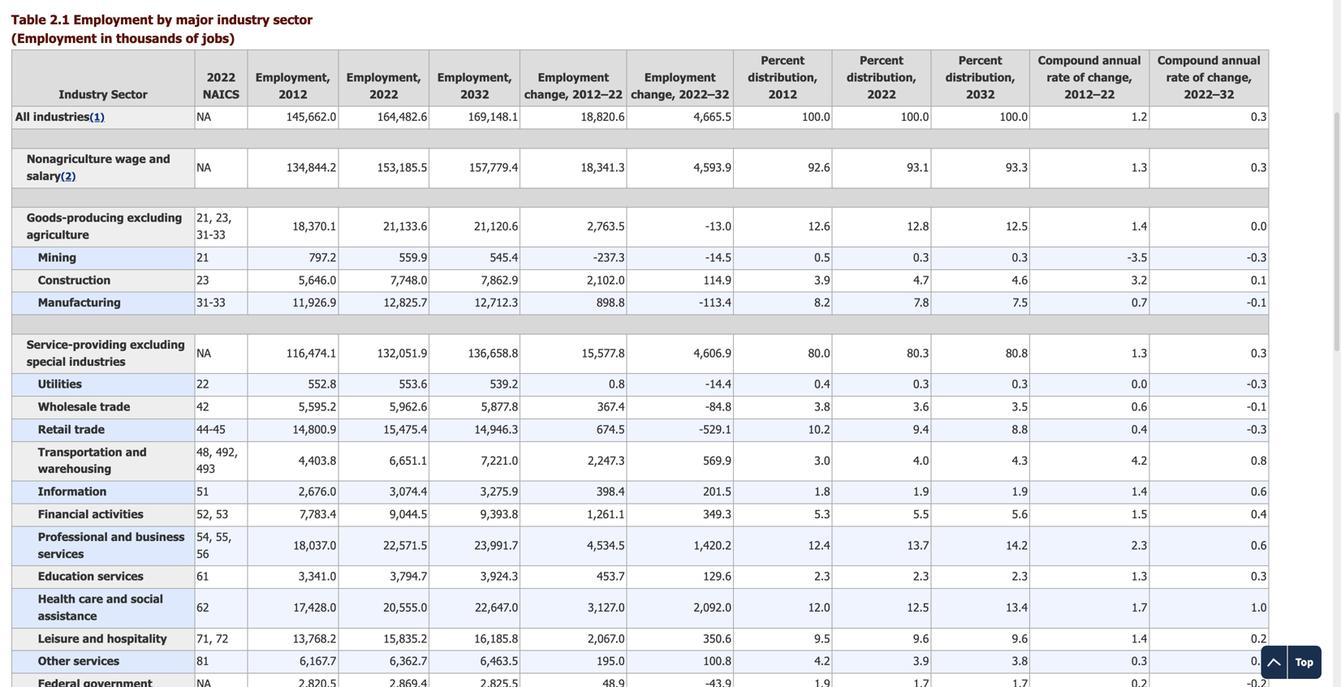 Task type: vqa. For each thing, say whether or not it's contained in the screenshot.
2010 associated with Nov 2010
no



Task type: describe. For each thing, give the bounding box(es) containing it.
53
[[216, 508, 228, 521]]

7,221.0
[[481, 454, 518, 468]]

529.1
[[704, 423, 732, 437]]

transportation and warehousing
[[38, 445, 147, 476]]

81
[[197, 655, 209, 669]]

utilities
[[38, 377, 82, 391]]

31- inside 21, 23, 31-33
[[197, 228, 213, 242]]

1.5
[[1132, 508, 1148, 521]]

service-providing excluding special industries
[[27, 338, 185, 369]]

80.3
[[907, 346, 929, 360]]

-14.4
[[706, 377, 732, 391]]

and inside health care and social assistance
[[106, 593, 128, 606]]

percent for 2012
[[761, 53, 805, 67]]

2032 inside employment, 2032
[[460, 87, 489, 101]]

industry sector
[[59, 87, 148, 101]]

health care and social assistance
[[38, 593, 163, 623]]

sector
[[111, 87, 148, 101]]

350.6
[[704, 632, 732, 646]]

3.0
[[815, 454, 831, 468]]

2.3 up 12.0
[[815, 570, 831, 584]]

201.5
[[704, 485, 732, 499]]

14.4
[[710, 377, 732, 391]]

18,341.3
[[581, 160, 625, 174]]

annual for compound annual rate of change, 2022–32
[[1222, 53, 1261, 67]]

2,102.0
[[587, 273, 625, 287]]

93.1
[[907, 160, 929, 174]]

construction
[[38, 273, 111, 287]]

0.1 for 0.7
[[1252, 296, 1267, 310]]

1.3 for 93.3
[[1132, 160, 1148, 174]]

rate for 2022–32
[[1167, 70, 1190, 84]]

2012–22 inside compound annual rate of change, 2012–22
[[1065, 87, 1115, 101]]

14,946.3
[[475, 423, 518, 437]]

annual for compound annual rate of change, 2012–22
[[1103, 53, 1142, 67]]

na for nonagriculture wage and salary
[[197, 160, 211, 174]]

-0.3 for 0.4
[[1248, 423, 1267, 437]]

-0.1 for 0.7
[[1248, 296, 1267, 310]]

12.8
[[907, 219, 929, 233]]

33 inside 21, 23, 31-33
[[213, 228, 226, 242]]

3.2
[[1132, 273, 1148, 287]]

48,
[[197, 445, 213, 459]]

employment change, 2022–32
[[631, 70, 730, 101]]

compound for 2022–32
[[1158, 53, 1219, 67]]

3,924.3
[[481, 570, 518, 584]]

22,647.0
[[475, 601, 518, 615]]

18,370.1
[[293, 219, 336, 233]]

31-33
[[197, 296, 226, 310]]

1.7
[[1132, 601, 1148, 615]]

13.7
[[908, 539, 929, 553]]

and for transportation
[[126, 445, 147, 459]]

distribution, for 2022
[[847, 70, 917, 84]]

wage
[[115, 152, 146, 166]]

0 vertical spatial 0.6
[[1132, 400, 1148, 414]]

-3.5
[[1128, 250, 1148, 264]]

0 horizontal spatial 3.8
[[815, 400, 831, 414]]

all industries (1)
[[15, 110, 105, 124]]

44-45
[[197, 423, 226, 437]]

164,482.6
[[377, 110, 427, 124]]

61
[[197, 570, 209, 584]]

employment change, 2012–22
[[525, 70, 623, 101]]

6,463.5
[[481, 655, 518, 669]]

and for leisure
[[83, 632, 104, 646]]

9.4
[[914, 423, 929, 437]]

education services
[[38, 570, 144, 584]]

2.3 down 1.5
[[1132, 539, 1148, 553]]

129.6
[[704, 570, 732, 584]]

5,877.8
[[481, 400, 518, 414]]

2.3 down 13.7
[[914, 570, 929, 584]]

23
[[197, 273, 209, 287]]

12,712.3
[[475, 296, 518, 310]]

na for service-providing excluding special industries
[[197, 346, 211, 360]]

3 100.0 from the left
[[1000, 110, 1028, 124]]

compound for 2012–22
[[1039, 53, 1100, 67]]

-0.1 for 0.6
[[1248, 400, 1267, 414]]

naics
[[203, 87, 239, 101]]

52, 53
[[197, 508, 228, 521]]

10.2
[[809, 423, 831, 437]]

2.1
[[50, 12, 70, 27]]

2,067.0
[[588, 632, 625, 646]]

7,862.9
[[481, 273, 518, 287]]

salary
[[27, 169, 61, 183]]

rate for 2012–22
[[1047, 70, 1070, 84]]

157,779.4
[[469, 160, 518, 174]]

349.3
[[704, 508, 732, 521]]

percent for 2032
[[959, 53, 1003, 67]]

545.4
[[490, 250, 518, 264]]

0.6 for 2.3
[[1252, 539, 1267, 553]]

-84.8
[[706, 400, 732, 414]]

na for all industries
[[197, 110, 211, 124]]

2012 inside employment, 2012
[[279, 87, 307, 101]]

48, 492, 493
[[197, 445, 238, 476]]

5,646.0
[[299, 273, 336, 287]]

1 9.6 from the left
[[914, 632, 929, 646]]

22
[[197, 377, 209, 391]]

113.4
[[704, 296, 732, 310]]

retail trade
[[38, 423, 105, 437]]

195.0
[[597, 655, 625, 669]]

2012–22 inside employment change, 2012–22
[[572, 87, 623, 101]]

80.8
[[1006, 346, 1028, 360]]

4,534.5
[[588, 539, 625, 553]]

leisure and hospitality
[[38, 632, 167, 646]]

employment, 2012
[[256, 70, 330, 101]]

1,261.1
[[587, 508, 625, 521]]

employment inside table 2.1 employment by major industry sector (employment in thousands of jobs)
[[73, 12, 153, 27]]

of for compound annual rate of change, 2022–32
[[1193, 70, 1205, 84]]

and for professional
[[111, 530, 132, 544]]

excluding for goods-producing excluding agriculture
[[127, 211, 182, 225]]

0.2 for 0.3
[[1252, 655, 1267, 669]]

12,825.7
[[384, 296, 427, 310]]

12.4
[[809, 539, 831, 553]]

change, inside employment change, 2022–32
[[631, 87, 676, 101]]

2 9.6 from the left
[[1013, 632, 1028, 646]]

0 horizontal spatial 12.5
[[907, 601, 929, 615]]

(2) link
[[61, 170, 76, 182]]

goods-producing excluding agriculture
[[27, 211, 182, 242]]

change, inside compound annual rate of change, 2022–32
[[1208, 70, 1252, 84]]

7,748.0
[[391, 273, 427, 287]]

1 vertical spatial 0.0
[[1132, 377, 1148, 391]]

13.4
[[1006, 601, 1028, 615]]

other
[[38, 655, 70, 669]]

7.8
[[914, 296, 929, 310]]

898.8
[[597, 296, 625, 310]]

table
[[11, 12, 46, 27]]

employment, 2022
[[347, 70, 421, 101]]

20,555.0
[[384, 601, 427, 615]]

1 horizontal spatial 0.8
[[1252, 454, 1267, 468]]

134,844.2
[[287, 160, 336, 174]]

0 vertical spatial 3.5
[[1132, 250, 1148, 264]]



Task type: locate. For each thing, give the bounding box(es) containing it.
business
[[135, 530, 185, 544]]

2 vertical spatial 0.1
[[1252, 400, 1267, 414]]

information
[[38, 485, 107, 499]]

0 vertical spatial 1.3
[[1132, 160, 1148, 174]]

93.3
[[1006, 160, 1028, 174]]

3,275.9
[[481, 485, 518, 499]]

and right 'care'
[[106, 593, 128, 606]]

2 100.0 from the left
[[901, 110, 929, 124]]

33 down 21, 23, 31-33 at the top left of the page
[[213, 296, 226, 310]]

employment up 18,820.6
[[538, 70, 609, 84]]

employment for employment change, 2012–22
[[538, 70, 609, 84]]

jobs)
[[202, 31, 235, 46]]

0 vertical spatial trade
[[100, 400, 130, 414]]

service-
[[27, 338, 73, 352]]

trade for wholesale trade
[[100, 400, 130, 414]]

1 vertical spatial -0.1
[[1248, 400, 1267, 414]]

2022 inside percent distribution, 2022
[[868, 87, 896, 101]]

0 vertical spatial 0.1
[[1252, 273, 1267, 287]]

1 vertical spatial 12.5
[[907, 601, 929, 615]]

44-
[[197, 423, 213, 437]]

sector
[[273, 12, 313, 27]]

1 horizontal spatial 2022
[[370, 87, 398, 101]]

1 vertical spatial 1.4
[[1132, 485, 1148, 499]]

2032 inside percent distribution, 2032
[[966, 87, 995, 101]]

of inside table 2.1 employment by major industry sector (employment in thousands of jobs)
[[186, 31, 198, 46]]

1 annual from the left
[[1103, 53, 1142, 67]]

2 2012 from the left
[[769, 87, 798, 101]]

(2)
[[61, 170, 76, 182]]

14.2
[[1006, 539, 1028, 553]]

1.9 up 5.5
[[914, 485, 929, 499]]

56
[[197, 547, 209, 561]]

0 vertical spatial 0.8
[[609, 377, 625, 391]]

employment, up 145,662.0
[[256, 70, 330, 84]]

1 horizontal spatial 100.0
[[901, 110, 929, 124]]

100.0 up 93.3
[[1000, 110, 1028, 124]]

2 2012–22 from the left
[[1065, 87, 1115, 101]]

employment, for 2022
[[347, 70, 421, 84]]

1 vertical spatial 33
[[213, 296, 226, 310]]

0 vertical spatial 3.8
[[815, 400, 831, 414]]

-0.3 for -3.5
[[1248, 250, 1267, 264]]

1.4 for 1.9
[[1132, 485, 1148, 499]]

0 vertical spatial -0.3
[[1248, 250, 1267, 264]]

1 percent from the left
[[761, 53, 805, 67]]

agriculture
[[27, 228, 89, 242]]

2 vertical spatial 0.6
[[1252, 539, 1267, 553]]

0 vertical spatial 0.0
[[1252, 219, 1267, 233]]

1.4 down 1.7
[[1132, 632, 1148, 646]]

8.8
[[1013, 423, 1028, 437]]

1.4 for 9.6
[[1132, 632, 1148, 646]]

31-
[[197, 228, 213, 242], [197, 296, 213, 310]]

1.9 up 5.6
[[1013, 485, 1028, 499]]

21,
[[197, 211, 213, 225]]

0 horizontal spatial 3.5
[[1013, 400, 1028, 414]]

2 na from the top
[[197, 160, 211, 174]]

0.6 for 1.4
[[1252, 485, 1267, 499]]

1 horizontal spatial 4.2
[[1132, 454, 1148, 468]]

1 vertical spatial excluding
[[130, 338, 185, 352]]

1 1.3 from the top
[[1132, 160, 1148, 174]]

31- down 23
[[197, 296, 213, 310]]

1 -0.3 from the top
[[1248, 250, 1267, 264]]

0.2 for 1.4
[[1252, 632, 1267, 646]]

trade
[[100, 400, 130, 414], [74, 423, 105, 437]]

1.9
[[914, 485, 929, 499], [1013, 485, 1028, 499]]

0 vertical spatial services
[[38, 547, 84, 561]]

1 horizontal spatial annual
[[1222, 53, 1261, 67]]

employment, for 2032
[[438, 70, 512, 84]]

4.3
[[1013, 454, 1028, 468]]

and inside the nonagriculture wage and salary
[[149, 152, 170, 166]]

33 down 23,
[[213, 228, 226, 242]]

1 horizontal spatial distribution,
[[847, 70, 917, 84]]

7.5
[[1013, 296, 1028, 310]]

367.4
[[598, 400, 625, 414]]

percent inside percent distribution, 2022
[[860, 53, 904, 67]]

0.2 left the top in the bottom right of the page
[[1252, 655, 1267, 669]]

1 vertical spatial 0.1
[[1252, 296, 1267, 310]]

0.1 for 0.6
[[1252, 400, 1267, 414]]

2 2022–32 from the left
[[1184, 87, 1235, 101]]

2 horizontal spatial employment,
[[438, 70, 512, 84]]

1 0.2 from the top
[[1252, 632, 1267, 646]]

2 0.1 from the top
[[1252, 296, 1267, 310]]

2 0.2 from the top
[[1252, 655, 1267, 669]]

559.9
[[399, 250, 427, 264]]

-0.1
[[1248, 296, 1267, 310], [1248, 400, 1267, 414]]

health
[[38, 593, 75, 606]]

0.7
[[1132, 296, 1148, 310]]

1 2012–22 from the left
[[572, 87, 623, 101]]

0 vertical spatial 12.5
[[1006, 219, 1028, 233]]

-0.3 for 0.0
[[1248, 377, 1267, 391]]

71, 72
[[197, 632, 228, 646]]

2 31- from the top
[[197, 296, 213, 310]]

3 employment, from the left
[[438, 70, 512, 84]]

2.3 up 13.4 at the right of the page
[[1013, 570, 1028, 584]]

1 2012 from the left
[[279, 87, 307, 101]]

1 compound from the left
[[1039, 53, 1100, 67]]

2 horizontal spatial 0.4
[[1252, 508, 1267, 521]]

1 employment, from the left
[[256, 70, 330, 84]]

-13.0
[[706, 219, 732, 233]]

237.3
[[598, 250, 625, 264]]

1 horizontal spatial 2012–22
[[1065, 87, 1115, 101]]

0 horizontal spatial compound
[[1039, 53, 1100, 67]]

1 horizontal spatial rate
[[1167, 70, 1190, 84]]

2 1.9 from the left
[[1013, 485, 1028, 499]]

2 -0.3 from the top
[[1248, 377, 1267, 391]]

3 percent from the left
[[959, 53, 1003, 67]]

2 horizontal spatial 2022
[[868, 87, 896, 101]]

1 vertical spatial trade
[[74, 423, 105, 437]]

1 horizontal spatial 0.4
[[1132, 423, 1148, 437]]

2 horizontal spatial 100.0
[[1000, 110, 1028, 124]]

1 vertical spatial 31-
[[197, 296, 213, 310]]

and up the other services
[[83, 632, 104, 646]]

0 vertical spatial na
[[197, 110, 211, 124]]

excluding right providing
[[130, 338, 185, 352]]

producing
[[67, 211, 124, 225]]

employment, up 169,148.1
[[438, 70, 512, 84]]

1.3 down 0.7
[[1132, 346, 1148, 360]]

2 vertical spatial 1.4
[[1132, 632, 1148, 646]]

1 horizontal spatial compound
[[1158, 53, 1219, 67]]

1.3
[[1132, 160, 1148, 174], [1132, 346, 1148, 360], [1132, 570, 1148, 584]]

0 vertical spatial 33
[[213, 228, 226, 242]]

trade down wholesale trade
[[74, 423, 105, 437]]

0 vertical spatial 0.2
[[1252, 632, 1267, 646]]

1.4 up -3.5
[[1132, 219, 1148, 233]]

1.0
[[1252, 601, 1267, 615]]

0 horizontal spatial employment,
[[256, 70, 330, 84]]

2 horizontal spatial percent
[[959, 53, 1003, 67]]

change,
[[1088, 70, 1133, 84], [1208, 70, 1252, 84], [525, 87, 569, 101], [631, 87, 676, 101]]

excluding left 21,
[[127, 211, 182, 225]]

552.8
[[308, 377, 336, 391]]

3 1.3 from the top
[[1132, 570, 1148, 584]]

services inside professional and business services
[[38, 547, 84, 561]]

1 2032 from the left
[[460, 87, 489, 101]]

industries down providing
[[69, 355, 126, 369]]

0 horizontal spatial 2022–32
[[679, 87, 730, 101]]

employment inside employment change, 2012–22
[[538, 70, 609, 84]]

thousands
[[116, 31, 182, 46]]

services down leisure and hospitality
[[74, 655, 119, 669]]

2 vertical spatial na
[[197, 346, 211, 360]]

(1) link
[[90, 111, 105, 123]]

4.2 up 1.5
[[1132, 454, 1148, 468]]

11,926.9
[[293, 296, 336, 310]]

services for other services
[[74, 655, 119, 669]]

other services
[[38, 655, 119, 669]]

2 horizontal spatial distribution,
[[946, 70, 1016, 84]]

3.5 up 3.2
[[1132, 250, 1148, 264]]

3 0.1 from the top
[[1252, 400, 1267, 414]]

4.2 down 9.5
[[815, 655, 831, 669]]

all
[[15, 110, 30, 124]]

1 horizontal spatial 3.9
[[914, 655, 929, 669]]

(employment
[[11, 31, 97, 46]]

na down 'naics'
[[197, 110, 211, 124]]

1 vertical spatial 1.3
[[1132, 346, 1148, 360]]

2 -0.1 from the top
[[1248, 400, 1267, 414]]

2 vertical spatial -0.3
[[1248, 423, 1267, 437]]

1 vertical spatial 4.2
[[815, 655, 831, 669]]

1 horizontal spatial 2022–32
[[1184, 87, 1235, 101]]

and right wage
[[149, 152, 170, 166]]

1 horizontal spatial 3.5
[[1132, 250, 1148, 264]]

1 vertical spatial 0.4
[[1132, 423, 1148, 437]]

1 horizontal spatial 12.5
[[1006, 219, 1028, 233]]

services for education services
[[98, 570, 144, 584]]

71,
[[197, 632, 213, 646]]

percent for 2022
[[860, 53, 904, 67]]

employment, up the "164,482.6"
[[347, 70, 421, 84]]

1 vertical spatial 3.5
[[1013, 400, 1028, 414]]

employment, for 2012
[[256, 70, 330, 84]]

1.8
[[815, 485, 831, 499]]

8.2
[[815, 296, 831, 310]]

1 vertical spatial -0.3
[[1248, 377, 1267, 391]]

3.8 down 13.4 at the right of the page
[[1013, 655, 1028, 669]]

18,037.0
[[293, 539, 336, 553]]

and inside transportation and warehousing
[[126, 445, 147, 459]]

2 employment, from the left
[[347, 70, 421, 84]]

employment up 4,665.5
[[645, 70, 716, 84]]

3 na from the top
[[197, 346, 211, 360]]

1 vertical spatial 0.6
[[1252, 485, 1267, 499]]

0 vertical spatial excluding
[[127, 211, 182, 225]]

na up 22
[[197, 346, 211, 360]]

1 na from the top
[[197, 110, 211, 124]]

annual inside compound annual rate of change, 2012–22
[[1103, 53, 1142, 67]]

2022 inside 2022 naics
[[207, 70, 236, 84]]

0 horizontal spatial employment
[[73, 12, 153, 27]]

12.0
[[809, 601, 831, 615]]

100.0
[[802, 110, 831, 124], [901, 110, 929, 124], [1000, 110, 1028, 124]]

1 1.4 from the top
[[1132, 219, 1148, 233]]

0 horizontal spatial 9.6
[[914, 632, 929, 646]]

percent inside percent distribution, 2012
[[761, 53, 805, 67]]

1 horizontal spatial 0.0
[[1252, 219, 1267, 233]]

0.0
[[1252, 219, 1267, 233], [1132, 377, 1148, 391]]

percent distribution, 2022
[[847, 53, 917, 101]]

industries
[[33, 110, 90, 124], [69, 355, 126, 369]]

employment up in
[[73, 12, 153, 27]]

industry
[[59, 87, 108, 101]]

1 100.0 from the left
[[802, 110, 831, 124]]

2012 inside percent distribution, 2012
[[769, 87, 798, 101]]

1 2022–32 from the left
[[679, 87, 730, 101]]

change, inside employment change, 2012–22
[[525, 87, 569, 101]]

1.3 for 2.3
[[1132, 570, 1148, 584]]

0 horizontal spatial 1.9
[[914, 485, 929, 499]]

industries down industry
[[33, 110, 90, 124]]

percent inside percent distribution, 2032
[[959, 53, 1003, 67]]

activities
[[92, 508, 143, 521]]

3 1.4 from the top
[[1132, 632, 1148, 646]]

0 horizontal spatial 0.0
[[1132, 377, 1148, 391]]

1.4 up 1.5
[[1132, 485, 1148, 499]]

0 horizontal spatial 3.9
[[815, 273, 831, 287]]

0 horizontal spatial percent
[[761, 53, 805, 67]]

2 percent from the left
[[860, 53, 904, 67]]

compound annual rate of change, 2022–32
[[1158, 53, 1261, 101]]

of inside compound annual rate of change, 2022–32
[[1193, 70, 1205, 84]]

0 horizontal spatial 2032
[[460, 87, 489, 101]]

1.4 for 12.5
[[1132, 219, 1148, 233]]

2 2032 from the left
[[966, 87, 995, 101]]

492,
[[216, 445, 238, 459]]

0 vertical spatial 1.4
[[1132, 219, 1148, 233]]

1 vertical spatial 3.9
[[914, 655, 929, 669]]

0 vertical spatial industries
[[33, 110, 90, 124]]

33
[[213, 228, 226, 242], [213, 296, 226, 310]]

employment for employment change, 2022–32
[[645, 70, 716, 84]]

trade for retail trade
[[74, 423, 105, 437]]

na up 21,
[[197, 160, 211, 174]]

12.5 up 4.6
[[1006, 219, 1028, 233]]

1 vertical spatial 0.2
[[1252, 655, 1267, 669]]

0 horizontal spatial 2012–22
[[572, 87, 623, 101]]

1 31- from the top
[[197, 228, 213, 242]]

1 horizontal spatial 1.9
[[1013, 485, 1028, 499]]

compound inside compound annual rate of change, 2022–32
[[1158, 53, 1219, 67]]

31- down 21,
[[197, 228, 213, 242]]

14,800.9
[[293, 423, 336, 437]]

providing
[[73, 338, 127, 352]]

and inside professional and business services
[[111, 530, 132, 544]]

23,
[[216, 211, 232, 225]]

2 rate from the left
[[1167, 70, 1190, 84]]

industry
[[217, 12, 270, 27]]

0 vertical spatial -0.1
[[1248, 296, 1267, 310]]

1 1.9 from the left
[[914, 485, 929, 499]]

0 vertical spatial 3.9
[[815, 273, 831, 287]]

2 horizontal spatial employment
[[645, 70, 716, 84]]

2 1.4 from the top
[[1132, 485, 1148, 499]]

6,362.7
[[390, 655, 427, 669]]

social
[[131, 593, 163, 606]]

2022 inside the employment, 2022
[[370, 87, 398, 101]]

care
[[79, 593, 103, 606]]

services down professional and business services
[[98, 570, 144, 584]]

1 horizontal spatial 2032
[[966, 87, 995, 101]]

9,044.5
[[390, 508, 427, 521]]

of inside compound annual rate of change, 2012–22
[[1074, 70, 1085, 84]]

and down activities in the bottom of the page
[[111, 530, 132, 544]]

2 annual from the left
[[1222, 53, 1261, 67]]

0 horizontal spatial rate
[[1047, 70, 1070, 84]]

100.0 up '92.6'
[[802, 110, 831, 124]]

0 vertical spatial 4.2
[[1132, 454, 1148, 468]]

12.5
[[1006, 219, 1028, 233], [907, 601, 929, 615]]

1 horizontal spatial 3.8
[[1013, 655, 1028, 669]]

distribution, for 2012
[[748, 70, 818, 84]]

2 vertical spatial 1.3
[[1132, 570, 1148, 584]]

0 horizontal spatial distribution,
[[748, 70, 818, 84]]

12.5 down 13.7
[[907, 601, 929, 615]]

15,835.2
[[384, 632, 427, 646]]

of for compound annual rate of change, 2012–22
[[1074, 70, 1085, 84]]

change, inside compound annual rate of change, 2012–22
[[1088, 70, 1133, 84]]

rate inside compound annual rate of change, 2012–22
[[1047, 70, 1070, 84]]

3 distribution, from the left
[[946, 70, 1016, 84]]

mining
[[38, 250, 76, 264]]

annual inside compound annual rate of change, 2022–32
[[1222, 53, 1261, 67]]

1.3 for 80.8
[[1132, 346, 1148, 360]]

0 vertical spatial 31-
[[197, 228, 213, 242]]

and right transportation on the left of the page
[[126, 445, 147, 459]]

2 distribution, from the left
[[847, 70, 917, 84]]

1 horizontal spatial 2012
[[769, 87, 798, 101]]

industries inside service-providing excluding special industries
[[69, 355, 126, 369]]

2032
[[460, 87, 489, 101], [966, 87, 995, 101]]

2 compound from the left
[[1158, 53, 1219, 67]]

3 -0.3 from the top
[[1248, 423, 1267, 437]]

compound inside compound annual rate of change, 2012–22
[[1039, 53, 1100, 67]]

1 horizontal spatial employment
[[538, 70, 609, 84]]

0 horizontal spatial 0.4
[[815, 377, 831, 391]]

1.3 up 1.7
[[1132, 570, 1148, 584]]

1 rate from the left
[[1047, 70, 1070, 84]]

3.5 up 8.8
[[1013, 400, 1028, 414]]

excluding for service-providing excluding special industries
[[130, 338, 185, 352]]

0 horizontal spatial 4.2
[[815, 655, 831, 669]]

2 vertical spatial services
[[74, 655, 119, 669]]

1 vertical spatial 3.8
[[1013, 655, 1028, 669]]

trade right wholesale
[[100, 400, 130, 414]]

0.2 down 1.0
[[1252, 632, 1267, 646]]

by
[[157, 12, 172, 27]]

0 horizontal spatial annual
[[1103, 53, 1142, 67]]

72
[[216, 632, 228, 646]]

1 vertical spatial 0.8
[[1252, 454, 1267, 468]]

1.2
[[1132, 110, 1148, 124]]

services down professional
[[38, 547, 84, 561]]

top
[[1296, 656, 1314, 670]]

1.3 down 1.2
[[1132, 160, 1148, 174]]

2 horizontal spatial of
[[1193, 70, 1205, 84]]

1 33 from the top
[[213, 228, 226, 242]]

2022–32 inside employment change, 2022–32
[[679, 87, 730, 101]]

1 vertical spatial services
[[98, 570, 144, 584]]

9,393.8
[[481, 508, 518, 521]]

goods-
[[27, 211, 67, 225]]

hospitality
[[107, 632, 167, 646]]

0.1
[[1252, 273, 1267, 287], [1252, 296, 1267, 310], [1252, 400, 1267, 414]]

1 0.1 from the top
[[1252, 273, 1267, 287]]

0 horizontal spatial 100.0
[[802, 110, 831, 124]]

569.9
[[704, 454, 732, 468]]

1 vertical spatial na
[[197, 160, 211, 174]]

553.6
[[399, 377, 427, 391]]

distribution, for 2032
[[946, 70, 1016, 84]]

rate inside compound annual rate of change, 2022–32
[[1167, 70, 1190, 84]]

84.8
[[710, 400, 732, 414]]

51
[[197, 485, 209, 499]]

2 33 from the top
[[213, 296, 226, 310]]

1 -0.1 from the top
[[1248, 296, 1267, 310]]

employment inside employment change, 2022–32
[[645, 70, 716, 84]]

0 horizontal spatial 2012
[[279, 87, 307, 101]]

2 vertical spatial 0.4
[[1252, 508, 1267, 521]]

3.8 up 10.2
[[815, 400, 831, 414]]

100.0 up 93.1
[[901, 110, 929, 124]]

136,658.8
[[468, 346, 518, 360]]

2 1.3 from the top
[[1132, 346, 1148, 360]]

100.8
[[704, 655, 732, 669]]

excluding inside the 'goods-producing excluding agriculture'
[[127, 211, 182, 225]]

annual
[[1103, 53, 1142, 67], [1222, 53, 1261, 67]]

1 horizontal spatial percent
[[860, 53, 904, 67]]

1 distribution, from the left
[[748, 70, 818, 84]]

excluding inside service-providing excluding special industries
[[130, 338, 185, 352]]

2022–32 inside compound annual rate of change, 2022–32
[[1184, 87, 1235, 101]]

3.9
[[815, 273, 831, 287], [914, 655, 929, 669]]



